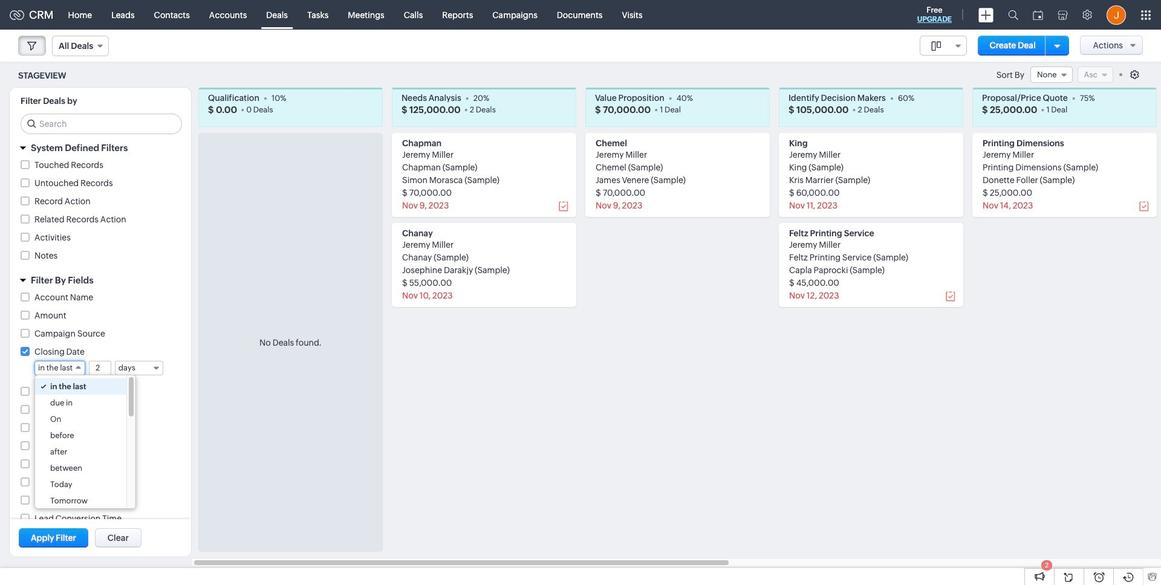 Task type: vqa. For each thing, say whether or not it's contained in the screenshot.
right Calls
no



Task type: locate. For each thing, give the bounding box(es) containing it.
4 option from the top
[[35, 428, 126, 444]]

5 option from the top
[[35, 444, 126, 461]]

8 option from the top
[[35, 493, 126, 510]]

None field
[[34, 361, 85, 376]]

Search text field
[[21, 114, 182, 134]]

7 option from the top
[[35, 477, 126, 493]]

create menu element
[[972, 0, 1002, 29]]

None text field
[[90, 362, 111, 375]]

list box
[[35, 376, 136, 510]]

create menu image
[[979, 8, 994, 22]]

option
[[35, 379, 126, 395], [35, 395, 126, 412], [35, 412, 126, 428], [35, 428, 126, 444], [35, 444, 126, 461], [35, 461, 126, 477], [35, 477, 126, 493], [35, 493, 126, 510]]

calendar image
[[1034, 10, 1044, 20]]

logo image
[[10, 10, 24, 20]]

6 option from the top
[[35, 461, 126, 477]]



Task type: describe. For each thing, give the bounding box(es) containing it.
1 option from the top
[[35, 379, 126, 395]]

2 option from the top
[[35, 395, 126, 412]]

3 option from the top
[[35, 412, 126, 428]]



